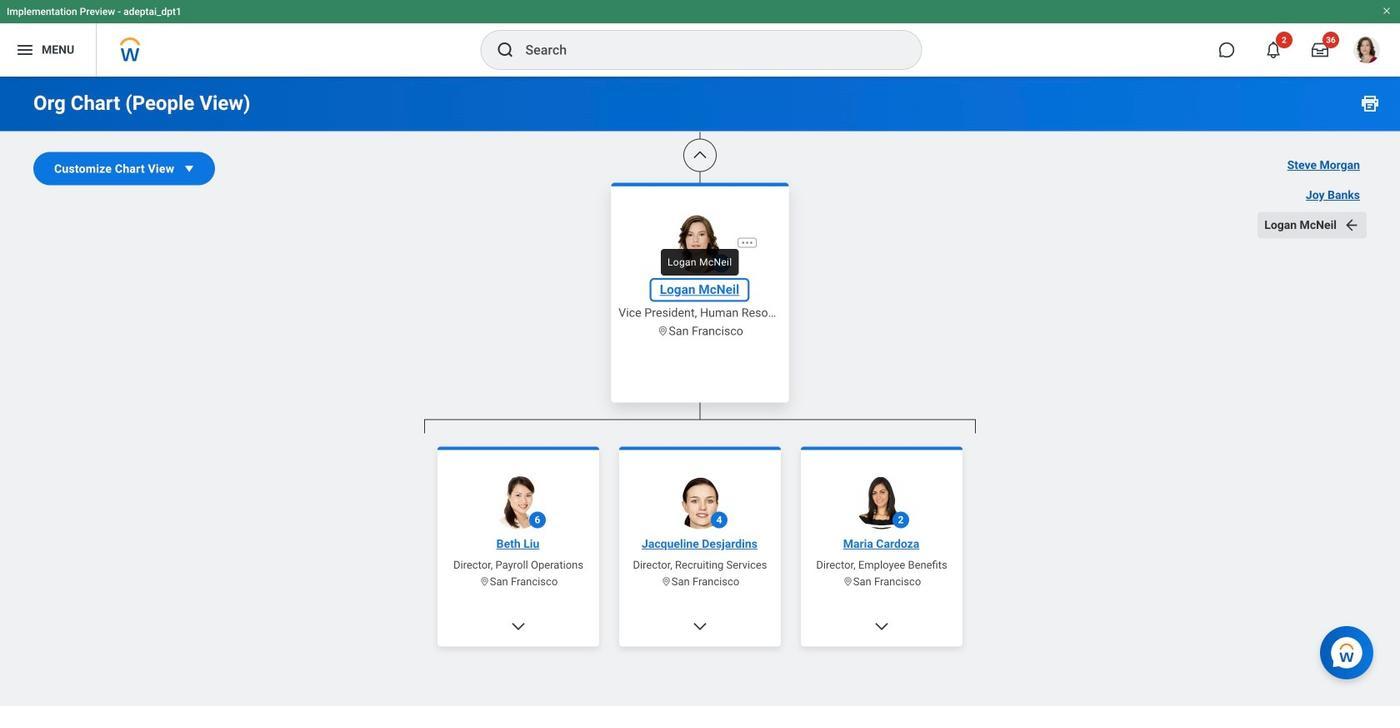 Task type: describe. For each thing, give the bounding box(es) containing it.
logan mcneil, logan mcneil, 3 direct reports element
[[424, 434, 976, 707]]

1 chevron down image from the left
[[692, 619, 708, 636]]

profile logan mcneil image
[[1354, 37, 1380, 67]]

chevron down image
[[510, 619, 527, 636]]

print org chart image
[[1360, 93, 1380, 113]]

related actions image
[[740, 236, 754, 250]]

notifications large image
[[1265, 42, 1282, 58]]

chevron up image
[[692, 147, 708, 164]]



Task type: vqa. For each thing, say whether or not it's contained in the screenshot.
banner
yes



Task type: locate. For each thing, give the bounding box(es) containing it.
inbox large image
[[1312, 42, 1329, 58]]

0 horizontal spatial chevron down image
[[692, 619, 708, 636]]

1 horizontal spatial chevron down image
[[873, 619, 890, 636]]

justify image
[[15, 40, 35, 60]]

location image
[[657, 326, 669, 337], [479, 577, 490, 588], [661, 577, 672, 588], [842, 577, 853, 588]]

tooltip
[[656, 244, 744, 281]]

caret down image
[[181, 160, 198, 177]]

close environment banner image
[[1382, 6, 1392, 16]]

banner
[[0, 0, 1400, 77]]

chevron down image
[[692, 619, 708, 636], [873, 619, 890, 636]]

2 chevron down image from the left
[[873, 619, 890, 636]]

main content
[[0, 0, 1400, 707]]

Search Workday  search field
[[526, 32, 887, 68]]

arrow left image
[[1344, 217, 1360, 234]]

search image
[[495, 40, 515, 60]]



